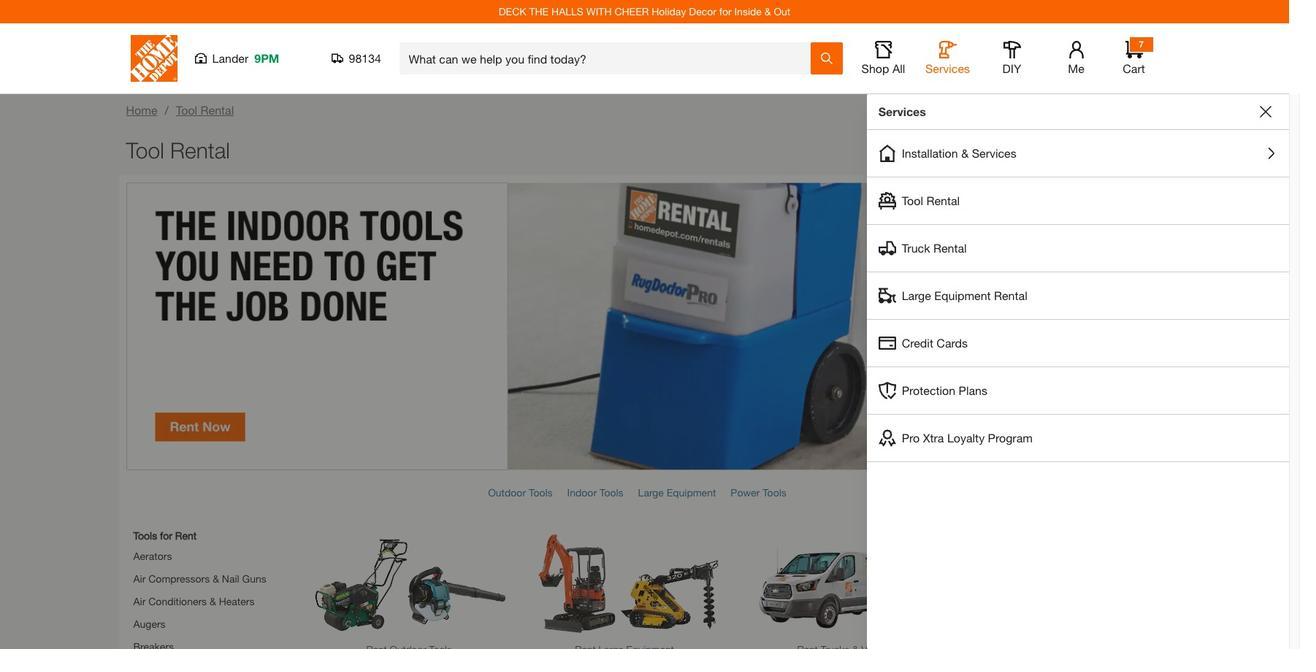Task type: vqa. For each thing, say whether or not it's contained in the screenshot.
middle  image
yes



Task type: describe. For each thing, give the bounding box(es) containing it.
large equipment rental link
[[867, 272, 1289, 319]]

large equipment rental
[[902, 288, 1027, 302]]

large for large equipment rental
[[902, 288, 931, 302]]

cart 7
[[1123, 39, 1145, 75]]

outdoor tools
[[488, 487, 553, 499]]

plans
[[959, 383, 987, 397]]

7
[[1139, 39, 1144, 50]]

tools up aerators
[[133, 530, 157, 542]]

large equipment link
[[638, 487, 716, 499]]

tools for rent
[[133, 530, 197, 542]]

protection
[[902, 383, 955, 397]]

protection plans link
[[867, 367, 1289, 414]]

power
[[731, 487, 760, 499]]

outdoor tools link
[[488, 487, 553, 499]]

services button
[[924, 41, 971, 76]]

large for large equipment
[[638, 487, 664, 499]]

2 vertical spatial services
[[972, 146, 1016, 160]]

installation & services button
[[867, 130, 1289, 177]]

& left nail
[[213, 573, 219, 585]]

tool inside 'menu'
[[902, 194, 923, 207]]

shop
[[862, 61, 889, 75]]

nail
[[222, 573, 239, 585]]

the indoor tools you need to get the job done - rent now image
[[126, 183, 1163, 471]]

home link
[[126, 103, 157, 117]]

credit
[[902, 336, 933, 350]]

tools for power tools
[[763, 487, 786, 499]]

deck the halls with cheer holiday decor for inside & out link
[[499, 5, 790, 18]]

with
[[586, 5, 612, 18]]

all
[[892, 61, 905, 75]]

menu containing installation & services
[[867, 130, 1289, 462]]

9pm
[[254, 51, 279, 65]]

xtra
[[923, 431, 944, 445]]

deck
[[499, 5, 526, 18]]

air for air compressors & nail guns
[[133, 573, 146, 585]]

pro
[[902, 431, 920, 445]]

shop all
[[862, 61, 905, 75]]

me button
[[1053, 41, 1100, 76]]

truck rental link
[[867, 225, 1289, 272]]

truck
[[902, 241, 930, 255]]

air compressors & nail guns
[[133, 573, 266, 585]]

lander
[[212, 51, 249, 65]]

me
[[1068, 61, 1084, 75]]

0 horizontal spatial for
[[160, 530, 172, 542]]

protection plans
[[902, 383, 987, 397]]

compressors
[[148, 573, 210, 585]]

indoor tools link
[[567, 487, 623, 499]]

the home depot logo image
[[130, 35, 177, 82]]

pro xtra loyalty program link
[[867, 415, 1289, 462]]

drawer close image
[[1260, 106, 1272, 118]]

lander 9pm
[[212, 51, 279, 65]]

shop all button
[[860, 41, 907, 76]]

2  image from the left
[[524, 534, 725, 635]]

home
[[126, 103, 157, 117]]

air conditioners & heaters link
[[133, 596, 254, 608]]

98134 button
[[331, 51, 382, 66]]

the
[[529, 5, 549, 18]]

aerators
[[133, 550, 172, 563]]



Task type: locate. For each thing, give the bounding box(es) containing it.
guns
[[242, 573, 266, 585]]

1 horizontal spatial  image
[[524, 534, 725, 635]]

tool rental down lander
[[176, 103, 234, 117]]

1 horizontal spatial for
[[719, 5, 732, 18]]

1 vertical spatial large
[[638, 487, 664, 499]]

power tools link
[[731, 487, 786, 499]]

1 vertical spatial services
[[878, 104, 926, 118]]

tool up truck
[[902, 194, 923, 207]]

large
[[902, 288, 931, 302], [638, 487, 664, 499]]

tools for outdoor tools
[[529, 487, 553, 499]]

credit cards
[[902, 336, 968, 350]]

tools right power
[[763, 487, 786, 499]]

menu
[[867, 130, 1289, 462]]

cart
[[1123, 61, 1145, 75]]

equipment left power
[[667, 487, 716, 499]]

98134
[[349, 51, 381, 65]]

equipment inside 'menu'
[[934, 288, 991, 302]]

1 horizontal spatial tool
[[176, 103, 197, 117]]

loyalty
[[947, 431, 985, 445]]

0 horizontal spatial  image
[[309, 534, 509, 635]]

equipment for large equipment
[[667, 487, 716, 499]]

credit cards link
[[867, 320, 1289, 367]]

2 horizontal spatial tool
[[902, 194, 923, 207]]

0 vertical spatial tool rental
[[176, 103, 234, 117]]

2 horizontal spatial  image
[[739, 534, 940, 635]]

0 horizontal spatial large
[[638, 487, 664, 499]]

tools right indoor
[[600, 487, 623, 499]]

equipment for large equipment rental
[[934, 288, 991, 302]]

air
[[133, 573, 146, 585], [133, 596, 146, 608]]

pro xtra loyalty program
[[902, 431, 1033, 445]]

out
[[774, 5, 790, 18]]

heaters
[[219, 596, 254, 608]]

1 horizontal spatial equipment
[[934, 288, 991, 302]]

0 vertical spatial for
[[719, 5, 732, 18]]

 image
[[309, 534, 509, 635], [524, 534, 725, 635], [739, 534, 940, 635]]

& inside button
[[961, 146, 969, 160]]

large inside 'menu'
[[902, 288, 931, 302]]

2 vertical spatial tool
[[902, 194, 923, 207]]

tools right outdoor
[[529, 487, 553, 499]]

air conditioners & heaters
[[133, 596, 254, 608]]

&
[[764, 5, 771, 18], [961, 146, 969, 160], [213, 573, 219, 585], [210, 596, 216, 608]]

diy button
[[989, 41, 1035, 76]]

large down truck
[[902, 288, 931, 302]]

0 vertical spatial air
[[133, 573, 146, 585]]

3  image from the left
[[739, 534, 940, 635]]

services right "all"
[[925, 61, 970, 75]]

1  image from the left
[[309, 534, 509, 635]]

& left heaters
[[210, 596, 216, 608]]

conditioners
[[148, 596, 207, 608]]

tools for indoor tools
[[600, 487, 623, 499]]

0 vertical spatial large
[[902, 288, 931, 302]]

services down "all"
[[878, 104, 926, 118]]

0 vertical spatial equipment
[[934, 288, 991, 302]]

installation
[[902, 146, 958, 160]]

tool rental link down the installation & services button
[[867, 177, 1289, 224]]

air up augers link
[[133, 596, 146, 608]]

equipment
[[934, 288, 991, 302], [667, 487, 716, 499]]

tool rental link
[[176, 103, 234, 117], [867, 177, 1289, 224]]

& right installation
[[961, 146, 969, 160]]

outdoor
[[488, 487, 526, 499]]

equipment up cards
[[934, 288, 991, 302]]

decor
[[689, 5, 716, 18]]

& left out
[[764, 5, 771, 18]]

1 vertical spatial air
[[133, 596, 146, 608]]

augers
[[133, 618, 165, 631]]

air for air conditioners & heaters
[[133, 596, 146, 608]]

1 vertical spatial tool rental
[[126, 137, 230, 163]]

1 vertical spatial equipment
[[667, 487, 716, 499]]

tool rental link down lander
[[176, 103, 234, 117]]

0 horizontal spatial equipment
[[667, 487, 716, 499]]

holiday
[[652, 5, 686, 18]]

aerators link
[[133, 550, 172, 563]]

0 vertical spatial tool rental link
[[176, 103, 234, 117]]

air down aerators
[[133, 573, 146, 585]]

0 vertical spatial tool
[[176, 103, 197, 117]]

services
[[925, 61, 970, 75], [878, 104, 926, 118], [972, 146, 1016, 160]]

program
[[988, 431, 1033, 445]]

tools
[[529, 487, 553, 499], [600, 487, 623, 499], [763, 487, 786, 499], [133, 530, 157, 542]]

What can we help you find today? search field
[[409, 43, 810, 74]]

0 vertical spatial services
[[925, 61, 970, 75]]

services right installation
[[972, 146, 1016, 160]]

tool rental down installation
[[902, 194, 960, 207]]

deck the halls with cheer holiday decor for inside & out
[[499, 5, 790, 18]]

truck rental
[[902, 241, 967, 255]]

tool rental inside 'menu'
[[902, 194, 960, 207]]

for left the rent
[[160, 530, 172, 542]]

1 horizontal spatial tool rental link
[[867, 177, 1289, 224]]

indoor tools
[[567, 487, 623, 499]]

1 vertical spatial for
[[160, 530, 172, 542]]

2 air from the top
[[133, 596, 146, 608]]

for
[[719, 5, 732, 18], [160, 530, 172, 542]]

0 horizontal spatial tool
[[126, 137, 164, 163]]

augers link
[[133, 618, 165, 631]]

indoor
[[567, 487, 597, 499]]

diy
[[1003, 61, 1021, 75]]

tool
[[176, 103, 197, 117], [126, 137, 164, 163], [902, 194, 923, 207]]

tool rental down home link
[[126, 137, 230, 163]]

for left inside
[[719, 5, 732, 18]]

rent
[[175, 530, 197, 542]]

cards
[[937, 336, 968, 350]]

large equipment
[[638, 487, 716, 499]]

large right the indoor tools
[[638, 487, 664, 499]]

2 vertical spatial tool rental
[[902, 194, 960, 207]]

0 horizontal spatial tool rental link
[[176, 103, 234, 117]]

power tools
[[731, 487, 786, 499]]

air compressors & nail guns link
[[133, 573, 266, 585]]

feedback link image
[[1280, 247, 1300, 326]]

rental
[[201, 103, 234, 117], [170, 137, 230, 163], [926, 194, 960, 207], [933, 241, 967, 255], [994, 288, 1027, 302]]

tool right home link
[[176, 103, 197, 117]]

tool rental
[[176, 103, 234, 117], [126, 137, 230, 163], [902, 194, 960, 207]]

1 vertical spatial tool rental link
[[867, 177, 1289, 224]]

1 horizontal spatial large
[[902, 288, 931, 302]]

inside
[[734, 5, 762, 18]]

1 air from the top
[[133, 573, 146, 585]]

halls
[[551, 5, 583, 18]]

cheer
[[615, 5, 649, 18]]

1 vertical spatial tool
[[126, 137, 164, 163]]

tool down home link
[[126, 137, 164, 163]]

installation & services
[[902, 146, 1016, 160]]



